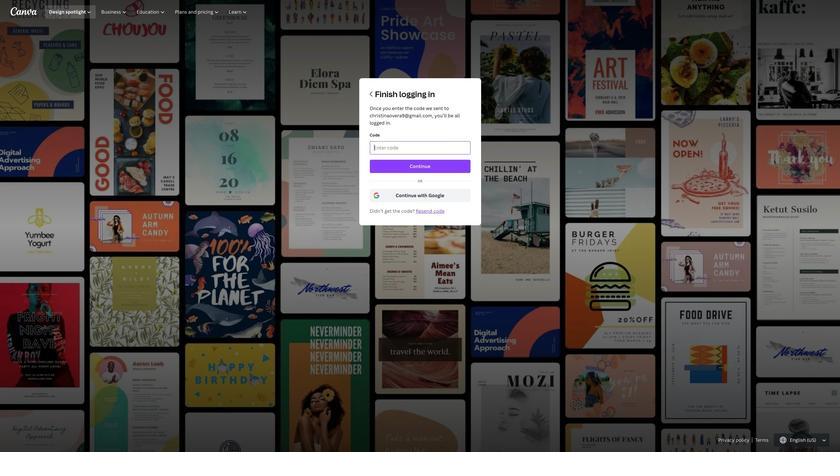 Task type: vqa. For each thing, say whether or not it's contained in the screenshot.
TypeCraft image
no



Task type: describe. For each thing, give the bounding box(es) containing it.
Enter code text field
[[374, 142, 466, 154]]

top level navigation element
[[45, 5, 253, 19]]



